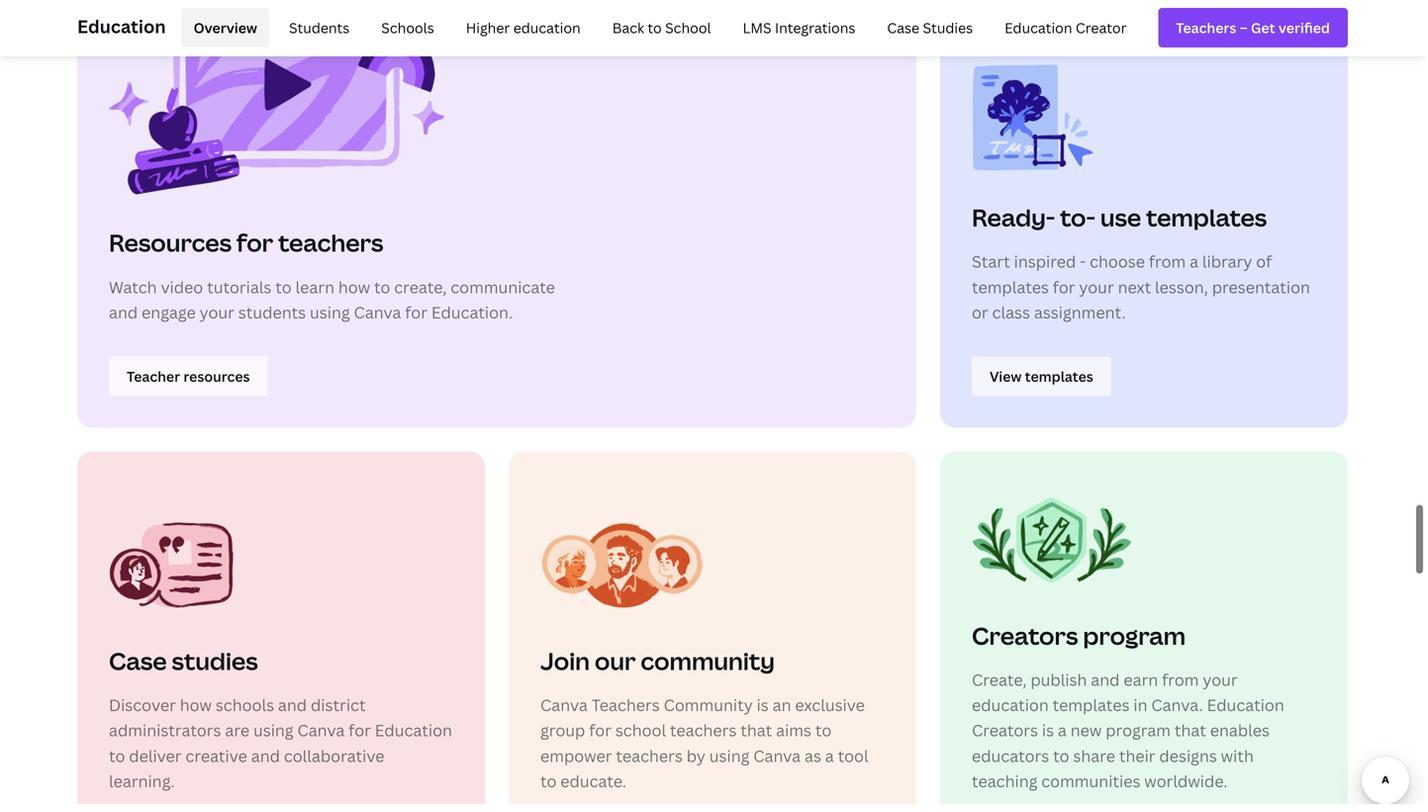 Task type: locate. For each thing, give the bounding box(es) containing it.
0 vertical spatial education
[[513, 18, 581, 37]]

teachers down community
[[670, 720, 737, 741]]

is
[[757, 695, 769, 716], [1042, 720, 1054, 741]]

teachers down school
[[616, 745, 683, 767]]

your
[[1079, 276, 1114, 298], [200, 302, 234, 323], [1203, 669, 1238, 691]]

0 vertical spatial program
[[1083, 620, 1186, 652]]

0 horizontal spatial how
[[180, 695, 212, 716]]

2 horizontal spatial using
[[709, 745, 750, 767]]

using down the learn
[[310, 302, 350, 323]]

0 horizontal spatial a
[[825, 745, 834, 767]]

program
[[1083, 620, 1186, 652], [1106, 720, 1171, 741]]

0 vertical spatial case
[[887, 18, 919, 37]]

canva down create,
[[354, 302, 401, 323]]

your down tutorials
[[200, 302, 234, 323]]

create,
[[972, 669, 1027, 691]]

using inside the canva teachers community is an exclusive group for school teachers that aims to empower teachers by using canva as a tool to educate.
[[709, 745, 750, 767]]

1 vertical spatial your
[[200, 302, 234, 323]]

canva down the aims
[[753, 745, 801, 767]]

and left district
[[278, 695, 307, 716]]

templates up "library"
[[1146, 201, 1267, 234]]

that inside create, publish and earn from your education templates in canva. education creators is a new program that enables educators to share their designs with teaching communities worldwide.
[[1175, 720, 1206, 741]]

a left new
[[1058, 720, 1067, 741]]

1 vertical spatial program
[[1106, 720, 1171, 741]]

your up canva.
[[1203, 669, 1238, 691]]

from up lesson,
[[1149, 251, 1186, 272]]

education down create,
[[972, 695, 1049, 716]]

ready-
[[972, 201, 1055, 234]]

case left studies
[[887, 18, 919, 37]]

is left new
[[1042, 720, 1054, 741]]

menu bar containing overview
[[174, 8, 1139, 48]]

as
[[805, 745, 821, 767]]

program up earn
[[1083, 620, 1186, 652]]

to down empower
[[540, 771, 557, 792]]

1 horizontal spatial case
[[887, 18, 919, 37]]

2 vertical spatial templates
[[1053, 695, 1130, 716]]

by
[[686, 745, 705, 767]]

a up lesson,
[[1190, 251, 1198, 272]]

is left an
[[757, 695, 769, 716]]

schools
[[381, 18, 434, 37]]

for down district
[[349, 720, 371, 741]]

1 horizontal spatial is
[[1042, 720, 1054, 741]]

for up empower
[[589, 720, 612, 741]]

using
[[310, 302, 350, 323], [253, 720, 294, 741], [709, 745, 750, 767]]

1 horizontal spatial how
[[338, 276, 370, 298]]

from
[[1149, 251, 1186, 272], [1162, 669, 1199, 691]]

and down watch
[[109, 302, 138, 323]]

0 vertical spatial teachers
[[278, 227, 383, 259]]

watch
[[109, 276, 157, 298]]

templates
[[1146, 201, 1267, 234], [972, 276, 1049, 298], [1053, 695, 1130, 716]]

2 horizontal spatial your
[[1203, 669, 1238, 691]]

using right are
[[253, 720, 294, 741]]

for down create,
[[405, 302, 427, 323]]

that up designs
[[1175, 720, 1206, 741]]

0 vertical spatial your
[[1079, 276, 1114, 298]]

next
[[1118, 276, 1151, 298]]

0 horizontal spatial is
[[757, 695, 769, 716]]

1 horizontal spatial education
[[972, 695, 1049, 716]]

1 horizontal spatial that
[[1175, 720, 1206, 741]]

0 horizontal spatial case
[[109, 645, 167, 677]]

are
[[225, 720, 249, 741]]

0 vertical spatial is
[[757, 695, 769, 716]]

1 vertical spatial creators
[[972, 720, 1038, 741]]

for inside discover how schools and district administrators are using canva for education to deliver creative and collaborative learning.
[[349, 720, 371, 741]]

exclusive
[[795, 695, 865, 716]]

view templates image
[[990, 366, 1093, 387]]

communities
[[1041, 771, 1140, 792]]

ready- to- use templates
[[972, 201, 1267, 234]]

1 vertical spatial from
[[1162, 669, 1199, 691]]

an
[[773, 695, 791, 716]]

overview
[[194, 18, 257, 37]]

1 vertical spatial how
[[180, 695, 212, 716]]

how up administrators
[[180, 695, 212, 716]]

using inside discover how schools and district administrators are using canva for education to deliver creative and collaborative learning.
[[253, 720, 294, 741]]

share
[[1073, 745, 1115, 767]]

watch video tutorials to learn how to create, communicate and engage your students using canva for education.
[[109, 276, 555, 323]]

0 horizontal spatial that
[[740, 720, 772, 741]]

-
[[1080, 251, 1086, 272]]

case inside "link"
[[887, 18, 919, 37]]

education creator link
[[993, 8, 1139, 48]]

creators up create,
[[972, 620, 1078, 652]]

creators program
[[972, 620, 1186, 652]]

2 that from the left
[[1175, 720, 1206, 741]]

2 horizontal spatial templates
[[1146, 201, 1267, 234]]

1 vertical spatial case
[[109, 645, 167, 677]]

how inside discover how schools and district administrators are using canva for education to deliver creative and collaborative learning.
[[180, 695, 212, 716]]

to right back
[[648, 18, 662, 37]]

1 vertical spatial teachers
[[670, 720, 737, 741]]

in
[[1133, 695, 1147, 716]]

1 horizontal spatial a
[[1058, 720, 1067, 741]]

0 vertical spatial creators
[[972, 620, 1078, 652]]

administrators
[[109, 720, 221, 741]]

schools
[[216, 695, 274, 716]]

templates up class
[[972, 276, 1049, 298]]

from for to-
[[1149, 251, 1186, 272]]

students link
[[277, 8, 361, 48]]

new
[[1070, 720, 1102, 741]]

your down -
[[1079, 276, 1114, 298]]

education creator
[[1005, 18, 1127, 37]]

case studies icon image
[[109, 509, 298, 622]]

deliver
[[129, 745, 182, 767]]

0 horizontal spatial using
[[253, 720, 294, 741]]

menu bar
[[174, 8, 1139, 48]]

higher
[[466, 18, 510, 37]]

for
[[236, 227, 273, 259], [1053, 276, 1075, 298], [405, 302, 427, 323], [349, 720, 371, 741], [589, 720, 612, 741]]

1 that from the left
[[740, 720, 772, 741]]

and right creative
[[251, 745, 280, 767]]

creative
[[185, 745, 247, 767]]

teachers
[[591, 695, 660, 716]]

studies
[[923, 18, 973, 37]]

learning.
[[109, 771, 175, 792]]

0 vertical spatial using
[[310, 302, 350, 323]]

program up their
[[1106, 720, 1171, 741]]

a inside the canva teachers community is an exclusive group for school teachers that aims to empower teachers by using canva as a tool to educate.
[[825, 745, 834, 767]]

resources for teachers
[[109, 227, 383, 259]]

creators up educators
[[972, 720, 1038, 741]]

to up learning.
[[109, 745, 125, 767]]

class
[[992, 302, 1030, 323]]

a
[[1190, 251, 1198, 272], [1058, 720, 1067, 741], [825, 745, 834, 767]]

that left the aims
[[740, 720, 772, 741]]

1 vertical spatial using
[[253, 720, 294, 741]]

using right by
[[709, 745, 750, 767]]

educate.
[[560, 771, 626, 792]]

and left earn
[[1091, 669, 1120, 691]]

1 vertical spatial templates
[[972, 276, 1049, 298]]

0 horizontal spatial your
[[200, 302, 234, 323]]

1 horizontal spatial using
[[310, 302, 350, 323]]

1 vertical spatial a
[[1058, 720, 1067, 741]]

1 horizontal spatial templates
[[1053, 695, 1130, 716]]

teachers
[[278, 227, 383, 259], [670, 720, 737, 741], [616, 745, 683, 767]]

canva up the "group"
[[540, 695, 588, 716]]

education
[[513, 18, 581, 37], [972, 695, 1049, 716]]

2 vertical spatial a
[[825, 745, 834, 767]]

lms integrations
[[743, 18, 855, 37]]

lms
[[743, 18, 771, 37]]

1 vertical spatial is
[[1042, 720, 1054, 741]]

to left share
[[1053, 745, 1069, 767]]

lms integrations link
[[731, 8, 867, 48]]

2 horizontal spatial a
[[1190, 251, 1198, 272]]

0 vertical spatial from
[[1149, 251, 1186, 272]]

0 vertical spatial how
[[338, 276, 370, 298]]

education inside create, publish and earn from your education templates in canva. education creators is a new program that enables educators to share their designs with teaching communities worldwide.
[[972, 695, 1049, 716]]

education inside discover how schools and district administrators are using canva for education to deliver creative and collaborative learning.
[[375, 720, 452, 741]]

from inside create, publish and earn from your education templates in canva. education creators is a new program that enables educators to share their designs with teaching communities worldwide.
[[1162, 669, 1199, 691]]

canva
[[354, 302, 401, 323], [540, 695, 588, 716], [297, 720, 345, 741], [753, 745, 801, 767]]

creators icon image
[[972, 483, 1161, 597]]

0 vertical spatial a
[[1190, 251, 1198, 272]]

and
[[109, 302, 138, 323], [1091, 669, 1120, 691], [278, 695, 307, 716], [251, 745, 280, 767]]

inspired
[[1014, 251, 1076, 272]]

templates up new
[[1053, 695, 1130, 716]]

from up canva.
[[1162, 669, 1199, 691]]

aims
[[776, 720, 811, 741]]

0 horizontal spatial templates
[[972, 276, 1049, 298]]

that
[[740, 720, 772, 741], [1175, 720, 1206, 741]]

overview link
[[182, 8, 269, 48]]

a right as
[[825, 745, 834, 767]]

education element
[[77, 0, 1348, 55]]

teachers – get verified image
[[1176, 17, 1330, 38]]

discover how schools and district administrators are using canva for education to deliver creative and collaborative learning.
[[109, 695, 452, 792]]

education
[[77, 14, 166, 39], [1005, 18, 1072, 37], [1207, 695, 1284, 716], [375, 720, 452, 741]]

teachers up the learn
[[278, 227, 383, 259]]

from inside start inspired - choose from a library of templates for your next lesson, presentation or class assignment.
[[1149, 251, 1186, 272]]

canva up collaborative
[[297, 720, 345, 741]]

join our community
[[540, 645, 775, 677]]

back to school
[[612, 18, 711, 37]]

case up discover
[[109, 645, 167, 677]]

communicate
[[451, 276, 555, 298]]

to
[[648, 18, 662, 37], [275, 276, 292, 298], [374, 276, 390, 298], [815, 720, 832, 741], [109, 745, 125, 767], [1053, 745, 1069, 767], [540, 771, 557, 792]]

2 creators from the top
[[972, 720, 1038, 741]]

teacher resources image
[[127, 366, 250, 387]]

collaborative
[[284, 745, 384, 767]]

to up students
[[275, 276, 292, 298]]

case
[[887, 18, 919, 37], [109, 645, 167, 677]]

0 horizontal spatial education
[[513, 18, 581, 37]]

1 vertical spatial education
[[972, 695, 1049, 716]]

group
[[540, 720, 585, 741]]

2 vertical spatial your
[[1203, 669, 1238, 691]]

canva.
[[1151, 695, 1203, 716]]

for up assignment.
[[1053, 276, 1075, 298]]

2 vertical spatial using
[[709, 745, 750, 767]]

education right "higher"
[[513, 18, 581, 37]]

that inside the canva teachers community is an exclusive group for school teachers that aims to empower teachers by using canva as a tool to educate.
[[740, 720, 772, 741]]

how right the learn
[[338, 276, 370, 298]]

1 horizontal spatial your
[[1079, 276, 1114, 298]]



Task type: describe. For each thing, give the bounding box(es) containing it.
1 creators from the top
[[972, 620, 1078, 652]]

integrations
[[775, 18, 855, 37]]

studies
[[172, 645, 258, 677]]

menu bar inside education element
[[174, 8, 1139, 48]]

canva teachers community is an exclusive group for school teachers that aims to empower teachers by using canva as a tool to educate.
[[540, 695, 868, 792]]

from for program
[[1162, 669, 1199, 691]]

to inside create, publish and earn from your education templates in canva. education creators is a new program that enables educators to share their designs with teaching communities worldwide.
[[1053, 745, 1069, 767]]

assignment.
[[1034, 302, 1126, 323]]

resources icon image
[[109, 0, 445, 194]]

education.
[[431, 302, 513, 323]]

higher education
[[466, 18, 581, 37]]

community
[[641, 645, 775, 677]]

is inside create, publish and earn from your education templates in canva. education creators is a new program that enables educators to share their designs with teaching communities worldwide.
[[1042, 720, 1054, 741]]

resources
[[109, 227, 232, 259]]

students
[[289, 18, 350, 37]]

lesson,
[[1155, 276, 1208, 298]]

your inside start inspired - choose from a library of templates for your next lesson, presentation or class assignment.
[[1079, 276, 1114, 298]]

for inside the canva teachers community is an exclusive group for school teachers that aims to empower teachers by using canva as a tool to educate.
[[589, 720, 612, 741]]

of
[[1256, 251, 1272, 272]]

a inside start inspired - choose from a library of templates for your next lesson, presentation or class assignment.
[[1190, 251, 1198, 272]]

for inside watch video tutorials to learn how to create, communicate and engage your students using canva for education.
[[405, 302, 427, 323]]

worldwide.
[[1144, 771, 1228, 792]]

case studies
[[887, 18, 973, 37]]

to inside education element
[[648, 18, 662, 37]]

to down exclusive
[[815, 720, 832, 741]]

use
[[1100, 201, 1141, 234]]

case for case studies
[[109, 645, 167, 677]]

creator
[[1076, 18, 1127, 37]]

higher education link
[[454, 8, 592, 48]]

your inside watch video tutorials to learn how to create, communicate and engage your students using canva for education.
[[200, 302, 234, 323]]

schools link
[[369, 8, 446, 48]]

0 vertical spatial templates
[[1146, 201, 1267, 234]]

case studies link
[[875, 8, 985, 48]]

for inside start inspired - choose from a library of templates for your next lesson, presentation or class assignment.
[[1053, 276, 1075, 298]]

your inside create, publish and earn from your education templates in canva. education creators is a new program that enables educators to share their designs with teaching communities worldwide.
[[1203, 669, 1238, 691]]

empower
[[540, 745, 612, 767]]

school
[[665, 18, 711, 37]]

students
[[238, 302, 306, 323]]

engage
[[142, 302, 196, 323]]

create, publish and earn from your education templates in canva. education creators is a new program that enables educators to share their designs with teaching communities worldwide.
[[972, 669, 1284, 792]]

templates inside create, publish and earn from your education templates in canva. education creators is a new program that enables educators to share their designs with teaching communities worldwide.
[[1053, 695, 1130, 716]]

or
[[972, 302, 988, 323]]

education inside create, publish and earn from your education templates in canva. education creators is a new program that enables educators to share their designs with teaching communities worldwide.
[[1207, 695, 1284, 716]]

to left create,
[[374, 276, 390, 298]]

join
[[540, 645, 590, 677]]

enables
[[1210, 720, 1270, 741]]

case for case studies
[[887, 18, 919, 37]]

tool
[[838, 745, 868, 767]]

video
[[161, 276, 203, 298]]

discover
[[109, 695, 176, 716]]

templates icon image
[[972, 65, 1161, 179]]

choose
[[1090, 251, 1145, 272]]

designs
[[1159, 745, 1217, 767]]

templates inside start inspired - choose from a library of templates for your next lesson, presentation or class assignment.
[[972, 276, 1049, 298]]

their
[[1119, 745, 1155, 767]]

learn
[[295, 276, 334, 298]]

a inside create, publish and earn from your education templates in canva. education creators is a new program that enables educators to share their designs with teaching communities worldwide.
[[1058, 720, 1067, 741]]

publish
[[1031, 669, 1087, 691]]

create,
[[394, 276, 447, 298]]

educators
[[972, 745, 1049, 767]]

to inside discover how schools and district administrators are using canva for education to deliver creative and collaborative learning.
[[109, 745, 125, 767]]

community icon image
[[540, 509, 730, 622]]

our
[[595, 645, 636, 677]]

case studies
[[109, 645, 258, 677]]

canva inside discover how schools and district administrators are using canva for education to deliver creative and collaborative learning.
[[297, 720, 345, 741]]

back to school link
[[600, 8, 723, 48]]

how inside watch video tutorials to learn how to create, communicate and engage your students using canva for education.
[[338, 276, 370, 298]]

education inside menu bar
[[513, 18, 581, 37]]

is inside the canva teachers community is an exclusive group for school teachers that aims to empower teachers by using canva as a tool to educate.
[[757, 695, 769, 716]]

for up tutorials
[[236, 227, 273, 259]]

to-
[[1060, 201, 1095, 234]]

presentation
[[1212, 276, 1310, 298]]

and inside watch video tutorials to learn how to create, communicate and engage your students using canva for education.
[[109, 302, 138, 323]]

program inside create, publish and earn from your education templates in canva. education creators is a new program that enables educators to share their designs with teaching communities worldwide.
[[1106, 720, 1171, 741]]

start
[[972, 251, 1010, 272]]

community
[[664, 695, 753, 716]]

start inspired - choose from a library of templates for your next lesson, presentation or class assignment.
[[972, 251, 1310, 323]]

creators inside create, publish and earn from your education templates in canva. education creators is a new program that enables educators to share their designs with teaching communities worldwide.
[[972, 720, 1038, 741]]

back
[[612, 18, 644, 37]]

teaching
[[972, 771, 1037, 792]]

tutorials
[[207, 276, 272, 298]]

canva inside watch video tutorials to learn how to create, communicate and engage your students using canva for education.
[[354, 302, 401, 323]]

school
[[615, 720, 666, 741]]

earn
[[1124, 669, 1158, 691]]

library
[[1202, 251, 1252, 272]]

with
[[1221, 745, 1254, 767]]

district
[[311, 695, 366, 716]]

and inside create, publish and earn from your education templates in canva. education creators is a new program that enables educators to share their designs with teaching communities worldwide.
[[1091, 669, 1120, 691]]

2 vertical spatial teachers
[[616, 745, 683, 767]]

using inside watch video tutorials to learn how to create, communicate and engage your students using canva for education.
[[310, 302, 350, 323]]



Task type: vqa. For each thing, say whether or not it's contained in the screenshot.
Page 2 image
no



